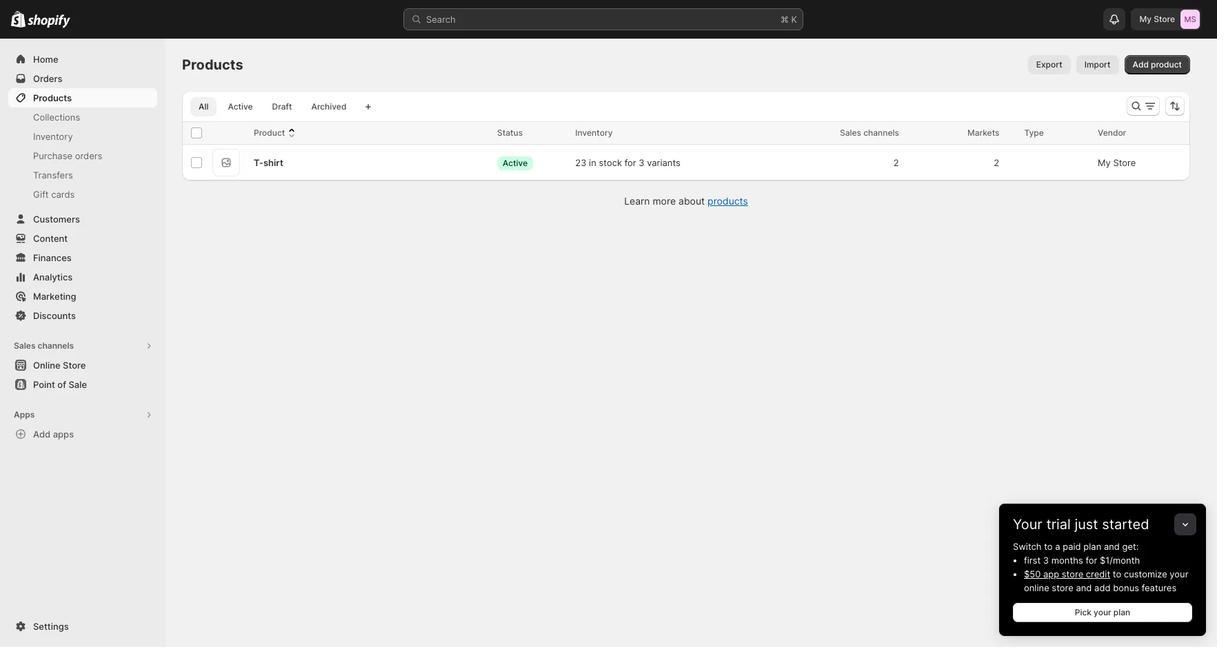 Task type: locate. For each thing, give the bounding box(es) containing it.
inventory inside button
[[576, 128, 613, 138]]

store down months
[[1062, 569, 1084, 580]]

content link
[[8, 229, 157, 248]]

1 vertical spatial channels
[[38, 341, 74, 351]]

add
[[1133, 59, 1149, 70], [33, 429, 51, 440]]

pick
[[1076, 608, 1092, 618]]

1 horizontal spatial products
[[182, 57, 243, 73]]

channels inside the sales channels button
[[38, 341, 74, 351]]

store inside button
[[63, 360, 86, 371]]

0 vertical spatial sales channels
[[840, 128, 900, 138]]

2 2 from the left
[[994, 157, 1000, 168]]

inventory
[[576, 128, 613, 138], [33, 131, 73, 142]]

products up collections
[[33, 92, 72, 103]]

for for $1/month
[[1086, 555, 1098, 566]]

to down '$1/month'
[[1114, 569, 1122, 580]]

collections
[[33, 112, 80, 123]]

channels
[[864, 128, 900, 138], [38, 341, 74, 351]]

0 horizontal spatial inventory
[[33, 131, 73, 142]]

1 horizontal spatial channels
[[864, 128, 900, 138]]

pick your plan
[[1076, 608, 1131, 618]]

1 horizontal spatial inventory
[[576, 128, 613, 138]]

0 horizontal spatial my
[[1098, 157, 1111, 168]]

my
[[1140, 14, 1152, 24], [1098, 157, 1111, 168]]

type
[[1025, 128, 1044, 138]]

0 horizontal spatial channels
[[38, 341, 74, 351]]

1 horizontal spatial shopify image
[[28, 14, 71, 28]]

0 horizontal spatial shopify image
[[11, 11, 26, 28]]

1 vertical spatial 3
[[1044, 555, 1050, 566]]

2 for second 2 dropdown button from the right
[[894, 157, 900, 168]]

1 horizontal spatial my
[[1140, 14, 1152, 24]]

0 vertical spatial store
[[1154, 14, 1176, 24]]

my left my store icon
[[1140, 14, 1152, 24]]

1 horizontal spatial 2 button
[[987, 149, 1017, 177]]

for
[[625, 157, 637, 168], [1086, 555, 1098, 566]]

3 inside your trial just started element
[[1044, 555, 1050, 566]]

your right pick
[[1094, 608, 1112, 618]]

my down vendor
[[1098, 157, 1111, 168]]

for inside your trial just started element
[[1086, 555, 1098, 566]]

1 vertical spatial my
[[1098, 157, 1111, 168]]

add left 'product'
[[1133, 59, 1149, 70]]

paid
[[1063, 542, 1082, 553]]

products up all
[[182, 57, 243, 73]]

plan down bonus
[[1114, 608, 1131, 618]]

my store left my store icon
[[1140, 14, 1176, 24]]

1 vertical spatial sales
[[14, 341, 36, 351]]

all button
[[190, 97, 217, 117]]

first
[[1025, 555, 1041, 566]]

1 horizontal spatial to
[[1114, 569, 1122, 580]]

0 vertical spatial 3
[[639, 157, 645, 168]]

active down status
[[503, 158, 528, 168]]

1 vertical spatial add
[[33, 429, 51, 440]]

0 vertical spatial add
[[1133, 59, 1149, 70]]

0 horizontal spatial plan
[[1084, 542, 1102, 553]]

just
[[1075, 517, 1099, 533]]

0 horizontal spatial store
[[63, 360, 86, 371]]

3
[[639, 157, 645, 168], [1044, 555, 1050, 566]]

⌘ k
[[781, 14, 798, 25]]

0 horizontal spatial add
[[33, 429, 51, 440]]

0 horizontal spatial to
[[1045, 542, 1053, 553]]

1 horizontal spatial and
[[1105, 542, 1120, 553]]

sales channels inside button
[[14, 341, 74, 351]]

point
[[33, 379, 55, 391]]

1 horizontal spatial 2
[[994, 157, 1000, 168]]

first 3 months for $1/month
[[1025, 555, 1141, 566]]

store left my store icon
[[1154, 14, 1176, 24]]

0 vertical spatial active
[[228, 101, 253, 112]]

point of sale link
[[8, 375, 157, 395]]

2 horizontal spatial store
[[1154, 14, 1176, 24]]

store down the $50 app store credit link
[[1052, 583, 1074, 594]]

3 left variants
[[639, 157, 645, 168]]

and left add
[[1077, 583, 1093, 594]]

shopify image
[[11, 11, 26, 28], [28, 14, 71, 28]]

tab list
[[188, 97, 358, 117]]

add left apps
[[33, 429, 51, 440]]

0 vertical spatial and
[[1105, 542, 1120, 553]]

active right all
[[228, 101, 253, 112]]

1 vertical spatial for
[[1086, 555, 1098, 566]]

add apps button
[[8, 425, 157, 444]]

store
[[1062, 569, 1084, 580], [1052, 583, 1074, 594]]

marketing link
[[8, 287, 157, 306]]

1 vertical spatial products
[[33, 92, 72, 103]]

0 vertical spatial my store
[[1140, 14, 1176, 24]]

0 horizontal spatial your
[[1094, 608, 1112, 618]]

apps
[[53, 429, 74, 440]]

months
[[1052, 555, 1084, 566]]

1 vertical spatial to
[[1114, 569, 1122, 580]]

for up credit
[[1086, 555, 1098, 566]]

1 vertical spatial active
[[503, 158, 528, 168]]

orders
[[75, 150, 102, 161]]

$50 app store credit link
[[1025, 569, 1111, 580]]

credit
[[1087, 569, 1111, 580]]

2 vertical spatial store
[[63, 360, 86, 371]]

0 vertical spatial for
[[625, 157, 637, 168]]

and up '$1/month'
[[1105, 542, 1120, 553]]

1 2 from the left
[[894, 157, 900, 168]]

store up sale
[[63, 360, 86, 371]]

0 vertical spatial channels
[[864, 128, 900, 138]]

trial
[[1047, 517, 1071, 533]]

products
[[708, 195, 749, 207]]

finances link
[[8, 248, 157, 268]]

0 horizontal spatial for
[[625, 157, 637, 168]]

products
[[182, 57, 243, 73], [33, 92, 72, 103]]

add for add product
[[1133, 59, 1149, 70]]

vendor
[[1098, 128, 1127, 138]]

inventory up purchase
[[33, 131, 73, 142]]

plan up first 3 months for $1/month
[[1084, 542, 1102, 553]]

customers link
[[8, 210, 157, 229]]

1 vertical spatial and
[[1077, 583, 1093, 594]]

markets
[[968, 128, 1000, 138]]

and for plan
[[1105, 542, 1120, 553]]

collections link
[[8, 108, 157, 127]]

for right stock
[[625, 157, 637, 168]]

1 horizontal spatial add
[[1133, 59, 1149, 70]]

1 horizontal spatial for
[[1086, 555, 1098, 566]]

tab list containing all
[[188, 97, 358, 117]]

1 horizontal spatial my store
[[1140, 14, 1176, 24]]

0 vertical spatial store
[[1062, 569, 1084, 580]]

0 vertical spatial sales
[[840, 128, 862, 138]]

and inside to customize your online store and add bonus features
[[1077, 583, 1093, 594]]

and
[[1105, 542, 1120, 553], [1077, 583, 1093, 594]]

status
[[497, 128, 523, 138]]

settings
[[33, 622, 69, 633]]

your up features
[[1170, 569, 1189, 580]]

orders link
[[8, 69, 157, 88]]

1 vertical spatial store
[[1052, 583, 1074, 594]]

import
[[1085, 59, 1111, 70]]

discounts
[[33, 310, 76, 322]]

apps
[[14, 410, 35, 420]]

discounts link
[[8, 306, 157, 326]]

0 horizontal spatial sales
[[14, 341, 36, 351]]

sale
[[69, 379, 87, 391]]

to left a
[[1045, 542, 1053, 553]]

1 horizontal spatial your
[[1170, 569, 1189, 580]]

add apps
[[33, 429, 74, 440]]

0 vertical spatial plan
[[1084, 542, 1102, 553]]

search
[[426, 14, 456, 25]]

$50 app store credit
[[1025, 569, 1111, 580]]

draft link
[[264, 97, 300, 117]]

inventory up in
[[576, 128, 613, 138]]

add inside button
[[33, 429, 51, 440]]

0 horizontal spatial 2
[[894, 157, 900, 168]]

about
[[679, 195, 705, 207]]

your trial just started
[[1014, 517, 1150, 533]]

shirt
[[263, 157, 283, 168]]

to inside to customize your online store and add bonus features
[[1114, 569, 1122, 580]]

1 vertical spatial store
[[1114, 157, 1137, 168]]

switch to a paid plan and get:
[[1014, 542, 1139, 553]]

0 horizontal spatial 2 button
[[887, 149, 916, 177]]

online store button
[[0, 356, 166, 375]]

1 horizontal spatial 3
[[1044, 555, 1050, 566]]

0 horizontal spatial products
[[33, 92, 72, 103]]

customers
[[33, 214, 80, 225]]

plan
[[1084, 542, 1102, 553], [1114, 608, 1131, 618]]

2 2 button from the left
[[987, 149, 1017, 177]]

0 horizontal spatial and
[[1077, 583, 1093, 594]]

0 vertical spatial your
[[1170, 569, 1189, 580]]

your
[[1170, 569, 1189, 580], [1094, 608, 1112, 618]]

0 horizontal spatial my store
[[1098, 157, 1137, 168]]

0 horizontal spatial sales channels
[[14, 341, 74, 351]]

product
[[254, 128, 285, 138]]

1 vertical spatial sales channels
[[14, 341, 74, 351]]

1 horizontal spatial plan
[[1114, 608, 1131, 618]]

store
[[1154, 14, 1176, 24], [1114, 157, 1137, 168], [63, 360, 86, 371]]

store down the vendor 'button'
[[1114, 157, 1137, 168]]

0 horizontal spatial active
[[228, 101, 253, 112]]

3 right first
[[1044, 555, 1050, 566]]

my store down the vendor 'button'
[[1098, 157, 1137, 168]]

1 vertical spatial your
[[1094, 608, 1112, 618]]



Task type: describe. For each thing, give the bounding box(es) containing it.
marketing
[[33, 291, 76, 302]]

$50
[[1025, 569, 1041, 580]]

learn more about products
[[625, 195, 749, 207]]

0 vertical spatial my
[[1140, 14, 1152, 24]]

1 horizontal spatial sales channels
[[840, 128, 900, 138]]

cards
[[51, 189, 75, 200]]

⌘
[[781, 14, 789, 25]]

product button
[[254, 126, 299, 140]]

active link
[[220, 97, 261, 117]]

import button
[[1077, 55, 1120, 75]]

your trial just started element
[[1000, 540, 1207, 637]]

inventory for inventory link
[[33, 131, 73, 142]]

23
[[576, 157, 587, 168]]

my store image
[[1181, 10, 1201, 29]]

vendor button
[[1098, 126, 1141, 140]]

orders
[[33, 73, 62, 84]]

purchase orders link
[[8, 146, 157, 166]]

transfers
[[33, 170, 73, 181]]

1 horizontal spatial active
[[503, 158, 528, 168]]

purchase orders
[[33, 150, 102, 161]]

export button
[[1029, 55, 1071, 75]]

finances
[[33, 253, 72, 264]]

your inside the pick your plan link
[[1094, 608, 1112, 618]]

1 horizontal spatial sales
[[840, 128, 862, 138]]

bonus
[[1114, 583, 1140, 594]]

t-
[[254, 157, 263, 168]]

active inside active link
[[228, 101, 253, 112]]

sales channels button
[[8, 337, 157, 356]]

$1/month
[[1101, 555, 1141, 566]]

add for add apps
[[33, 429, 51, 440]]

for for 3
[[625, 157, 637, 168]]

your
[[1014, 517, 1043, 533]]

gift cards link
[[8, 185, 157, 204]]

more
[[653, 195, 676, 207]]

variants
[[647, 157, 681, 168]]

point of sale button
[[0, 375, 166, 395]]

export
[[1037, 59, 1063, 70]]

learn
[[625, 195, 650, 207]]

home link
[[8, 50, 157, 69]]

all
[[199, 101, 209, 112]]

inventory for inventory button
[[576, 128, 613, 138]]

inventory link
[[8, 127, 157, 146]]

online store link
[[8, 356, 157, 375]]

0 vertical spatial to
[[1045, 542, 1053, 553]]

gift cards
[[33, 189, 75, 200]]

0 vertical spatial products
[[182, 57, 243, 73]]

point of sale
[[33, 379, 87, 391]]

1 horizontal spatial store
[[1114, 157, 1137, 168]]

inventory button
[[576, 126, 627, 140]]

analytics link
[[8, 268, 157, 287]]

k
[[792, 14, 798, 25]]

online
[[1025, 583, 1050, 594]]

add product link
[[1125, 55, 1191, 75]]

to customize your online store and add bonus features
[[1025, 569, 1189, 594]]

app
[[1044, 569, 1060, 580]]

store inside to customize your online store and add bonus features
[[1052, 583, 1074, 594]]

23 in stock for 3 variants
[[576, 157, 681, 168]]

1 2 button from the left
[[887, 149, 916, 177]]

archived
[[312, 101, 347, 112]]

add product
[[1133, 59, 1183, 70]]

your trial just started button
[[1000, 504, 1207, 533]]

archived link
[[303, 97, 355, 117]]

add
[[1095, 583, 1111, 594]]

draft
[[272, 101, 292, 112]]

pick your plan link
[[1014, 604, 1193, 623]]

t-shirt
[[254, 157, 283, 168]]

apps button
[[8, 406, 157, 425]]

0 horizontal spatial 3
[[639, 157, 645, 168]]

your inside to customize your online store and add bonus features
[[1170, 569, 1189, 580]]

products link
[[708, 195, 749, 207]]

switch
[[1014, 542, 1042, 553]]

1 vertical spatial my store
[[1098, 157, 1137, 168]]

product
[[1152, 59, 1183, 70]]

purchase
[[33, 150, 72, 161]]

gift
[[33, 189, 49, 200]]

and for store
[[1077, 583, 1093, 594]]

get:
[[1123, 542, 1139, 553]]

sales inside button
[[14, 341, 36, 351]]

transfers link
[[8, 166, 157, 185]]

1 vertical spatial plan
[[1114, 608, 1131, 618]]

t-shirt link
[[254, 156, 283, 170]]

online
[[33, 360, 60, 371]]

analytics
[[33, 272, 73, 283]]

customize
[[1125, 569, 1168, 580]]

a
[[1056, 542, 1061, 553]]

content
[[33, 233, 68, 244]]

of
[[57, 379, 66, 391]]

online store
[[33, 360, 86, 371]]

type button
[[1025, 126, 1058, 140]]

started
[[1103, 517, 1150, 533]]

settings link
[[8, 618, 157, 637]]

home
[[33, 54, 58, 65]]

2 for 1st 2 dropdown button from the right
[[994, 157, 1000, 168]]

products link
[[8, 88, 157, 108]]



Task type: vqa. For each thing, say whether or not it's contained in the screenshot.
the Pick your plan
yes



